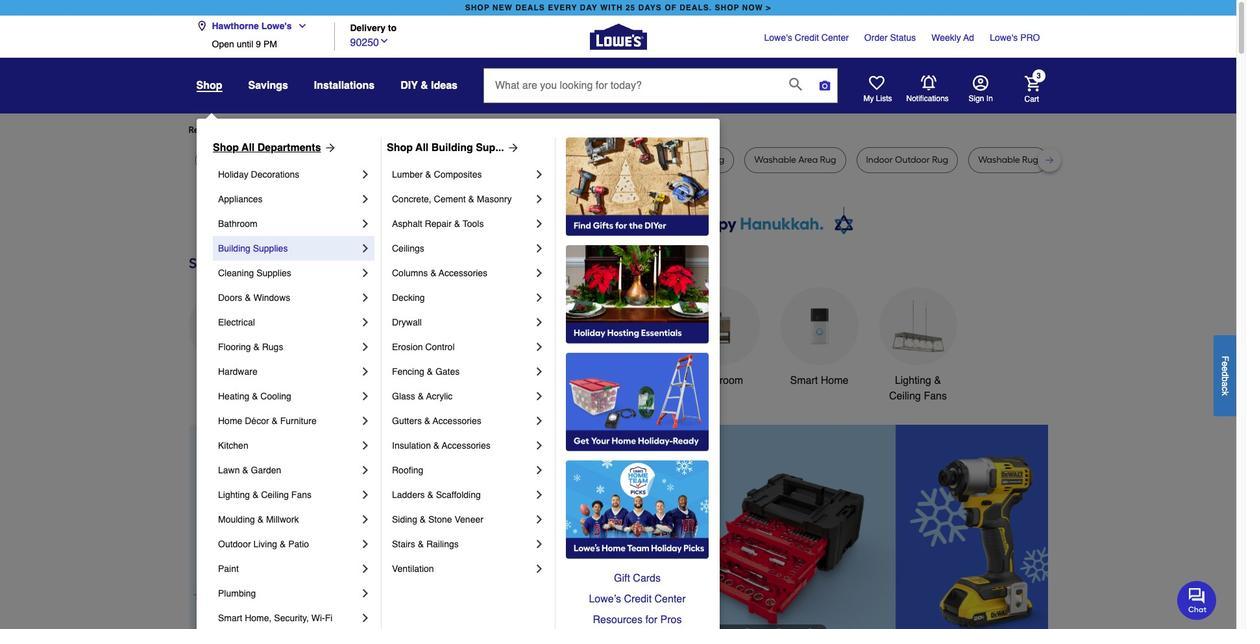 Task type: vqa. For each thing, say whether or not it's contained in the screenshot.
second You
yes



Task type: describe. For each thing, give the bounding box(es) containing it.
washable rug
[[979, 155, 1039, 166]]

my
[[864, 94, 874, 103]]

& for moulding & millwork link
[[258, 515, 264, 525]]

& for "glass & acrylic" link
[[418, 392, 424, 402]]

2 area from the left
[[578, 155, 598, 166]]

ceilings link
[[392, 236, 533, 261]]

chevron down image inside 90250 button
[[379, 35, 390, 46]]

1 vertical spatial building
[[218, 243, 251, 254]]

for for suggestions
[[409, 125, 420, 136]]

plumbing link
[[218, 582, 359, 606]]

cement
[[434, 194, 466, 205]]

building supplies link
[[218, 236, 359, 261]]

concrete, cement & masonry link
[[392, 187, 533, 212]]

hardware
[[218, 367, 258, 377]]

recommended searches for you heading
[[189, 124, 1048, 137]]

holiday decorations
[[218, 169, 300, 180]]

find gifts for the diyer. image
[[566, 138, 709, 236]]

bathroom button
[[682, 288, 760, 389]]

3 area from the left
[[799, 155, 818, 166]]

fencing & gates link
[[392, 360, 533, 384]]

resources
[[593, 615, 643, 627]]

lowe's credit center link
[[566, 590, 709, 610]]

deals.
[[680, 3, 712, 12]]

ladders & scaffolding
[[392, 490, 481, 501]]

insulation
[[392, 441, 431, 451]]

flooring
[[218, 342, 251, 353]]

1 vertical spatial fans
[[291, 490, 312, 501]]

3 rug from the left
[[286, 155, 302, 166]]

all for departments
[[242, 142, 255, 154]]

& inside concrete, cement & masonry link
[[468, 194, 475, 205]]

fencing & gates
[[392, 367, 460, 377]]

christmas
[[402, 375, 448, 387]]

& for flooring & rugs link
[[254, 342, 260, 353]]

departments
[[258, 142, 321, 154]]

day
[[580, 3, 598, 12]]

shop 25 days of deals by category image
[[189, 253, 1048, 274]]

ventilation link
[[392, 557, 533, 582]]

chevron right image for stairs & railings
[[533, 538, 546, 551]]

chevron right image for ladders & scaffolding
[[533, 489, 546, 502]]

flooring & rugs link
[[218, 335, 359, 360]]

roth for area
[[557, 155, 576, 166]]

& inside 'lighting & ceiling fans'
[[935, 375, 941, 387]]

concrete, cement & masonry
[[392, 194, 512, 205]]

masonry
[[477, 194, 512, 205]]

smart home
[[791, 375, 849, 387]]

recommended searches for you
[[189, 125, 322, 136]]

shop for shop all departments
[[213, 142, 239, 154]]

lighting & ceiling fans link
[[218, 483, 359, 508]]

chevron right image for flooring & rugs
[[359, 341, 372, 354]]

chevron right image for electrical
[[359, 316, 372, 329]]

lowe's wishes you and your family a happy hanukkah. image
[[189, 207, 1048, 240]]

smart for smart home
[[791, 375, 818, 387]]

shop all departments
[[213, 142, 321, 154]]

ceilings
[[392, 243, 425, 254]]

chevron right image for smart home, security, wi-fi
[[359, 612, 372, 625]]

f e e d b a c k
[[1221, 356, 1231, 396]]

with
[[601, 3, 623, 12]]

1 vertical spatial lighting
[[218, 490, 250, 501]]

outdoor living & patio
[[218, 540, 309, 550]]

chevron right image for asphalt repair & tools
[[533, 218, 546, 230]]

moulding & millwork link
[[218, 508, 359, 532]]

chevron right image for lumber & composites
[[533, 168, 546, 181]]

searches
[[253, 125, 291, 136]]

holiday
[[218, 169, 248, 180]]

& for lighting & ceiling fans link
[[253, 490, 259, 501]]

4 rug from the left
[[353, 155, 370, 166]]

lowe's home improvement cart image
[[1025, 76, 1040, 91]]

home,
[[245, 614, 272, 624]]

sup...
[[476, 142, 504, 154]]

5x8
[[223, 155, 237, 166]]

chevron right image for doors & windows
[[359, 292, 372, 305]]

gutters
[[392, 416, 422, 427]]

& for the fencing & gates link at the bottom of page
[[427, 367, 433, 377]]

wi-
[[311, 614, 325, 624]]

deals
[[516, 3, 545, 12]]

chevron right image for home décor & furniture
[[359, 415, 372, 428]]

accessories for gutters & accessories
[[433, 416, 482, 427]]

roofing
[[392, 466, 423, 476]]

0 horizontal spatial chevron down image
[[292, 21, 308, 31]]

and for allen and roth rug
[[668, 155, 685, 166]]

chevron right image for building supplies
[[359, 242, 372, 255]]

2 shop from the left
[[715, 3, 740, 12]]

decorations for christmas
[[397, 391, 453, 403]]

6 rug from the left
[[709, 155, 725, 166]]

accessories for columns & accessories
[[439, 268, 488, 279]]

patio
[[288, 540, 309, 550]]

lowe's for lowe's credit center
[[765, 32, 793, 43]]

siding & stone veneer link
[[392, 508, 533, 532]]

3
[[1037, 72, 1041, 81]]

smart for smart home, security, wi-fi
[[218, 614, 242, 624]]

allen for allen and roth rug
[[646, 155, 666, 166]]

2 e from the top
[[1221, 367, 1231, 372]]

decorations for holiday
[[251, 169, 300, 180]]

for inside resources for pros link
[[646, 615, 658, 627]]

until
[[237, 39, 253, 49]]

furniture
[[400, 155, 436, 166]]

1 e from the top
[[1221, 362, 1231, 367]]

veneer
[[455, 515, 484, 525]]

accessories for insulation & accessories
[[442, 441, 491, 451]]

0 vertical spatial tools
[[463, 219, 484, 229]]

& for stairs & railings link
[[418, 540, 424, 550]]

installations button
[[314, 74, 375, 97]]

lowe's home improvement logo image
[[590, 8, 647, 65]]

a
[[1221, 382, 1231, 387]]

& for lumber & composites link
[[425, 169, 432, 180]]

heating & cooling
[[218, 392, 291, 402]]

9
[[256, 39, 261, 49]]

chevron right image for glass & acrylic
[[533, 390, 546, 403]]

railings
[[426, 540, 459, 550]]

25
[[626, 3, 636, 12]]

doors & windows
[[218, 293, 290, 303]]

lighting inside 'lighting & ceiling fans'
[[895, 375, 932, 387]]

center for lowe's credit center
[[655, 594, 686, 606]]

0 horizontal spatial bathroom
[[218, 219, 258, 229]]

drywall
[[392, 317, 422, 328]]

you for more suggestions for you
[[422, 125, 437, 136]]

stairs & railings link
[[392, 532, 533, 557]]

credit for lowe's
[[795, 32, 819, 43]]

gift cards link
[[566, 569, 709, 590]]

>
[[766, 3, 772, 12]]

& for lawn & garden "link"
[[242, 466, 248, 476]]

paint link
[[218, 557, 359, 582]]

arrow right image
[[504, 142, 520, 155]]

chevron right image for fencing & gates
[[533, 366, 546, 379]]

shop new deals every day with 25 days of deals. shop now >
[[465, 3, 772, 12]]

& for ladders & scaffolding link at the bottom of the page
[[428, 490, 434, 501]]

lowe's home improvement lists image
[[869, 75, 885, 91]]

chevron right image for roofing
[[533, 464, 546, 477]]

lowe's home improvement account image
[[973, 75, 989, 91]]

up to 30 percent off select major appliances. plus, save up to an extra $750 on major appliances. image
[[0, 425, 438, 630]]

1 shop from the left
[[465, 3, 490, 12]]

asphalt repair & tools link
[[392, 212, 533, 236]]

home inside smart home button
[[821, 375, 849, 387]]

appliances link
[[218, 187, 359, 212]]

for for searches
[[293, 125, 305, 136]]

erosion control link
[[392, 335, 533, 360]]

gift
[[614, 573, 630, 585]]

heating & cooling link
[[218, 384, 359, 409]]

chevron right image for lighting & ceiling fans
[[359, 489, 372, 502]]

arrow right image inside shop all departments 'link'
[[321, 142, 337, 155]]

diy
[[401, 80, 418, 92]]

chevron right image for drywall
[[533, 316, 546, 329]]

lowe's for lowe's pro
[[990, 32, 1018, 43]]

days
[[639, 3, 662, 12]]

electrical link
[[218, 310, 359, 335]]

5 rug from the left
[[600, 155, 616, 166]]

chevron right image for concrete, cement & masonry
[[533, 193, 546, 206]]

Search Query text field
[[484, 69, 779, 103]]

delivery to
[[350, 23, 397, 33]]

pm
[[264, 39, 277, 49]]

weekly
[[932, 32, 961, 43]]

christmas decorations
[[397, 375, 453, 403]]

to
[[388, 23, 397, 33]]

chevron right image for outdoor living & patio
[[359, 538, 372, 551]]

& for doors & windows link
[[245, 293, 251, 303]]

chevron right image for paint
[[359, 563, 372, 576]]

lawn
[[218, 466, 240, 476]]

ceiling inside lighting & ceiling fans link
[[261, 490, 289, 501]]

chevron right image for columns & accessories
[[533, 267, 546, 280]]

lowe's credit center
[[589, 594, 686, 606]]

& for insulation & accessories link
[[434, 441, 440, 451]]

d
[[1221, 372, 1231, 377]]

washable area rug
[[755, 155, 837, 166]]

chevron right image for ventilation
[[533, 563, 546, 576]]

asphalt repair & tools
[[392, 219, 484, 229]]

doors
[[218, 293, 242, 303]]

cleaning supplies link
[[218, 261, 359, 286]]

resources for pros
[[593, 615, 682, 627]]

f e e d b a c k button
[[1214, 335, 1237, 417]]

& inside outdoor tools & equipment
[[653, 375, 659, 387]]



Task type: locate. For each thing, give the bounding box(es) containing it.
1 vertical spatial accessories
[[433, 416, 482, 427]]

accessories down ceilings link
[[439, 268, 488, 279]]

washable for washable rug
[[979, 155, 1020, 166]]

shop down more suggestions for you link
[[387, 142, 413, 154]]

decorations inside holiday decorations link
[[251, 169, 300, 180]]

fi
[[325, 614, 333, 624]]

chevron right image for erosion control
[[533, 341, 546, 354]]

stairs & railings
[[392, 540, 459, 550]]

cards
[[633, 573, 661, 585]]

plumbing
[[218, 589, 256, 599]]

1 all from the left
[[242, 142, 255, 154]]

None search field
[[484, 68, 838, 115]]

1 horizontal spatial outdoor
[[585, 375, 623, 387]]

allen and roth rug
[[646, 155, 725, 166]]

all inside 'link'
[[242, 142, 255, 154]]

accessories up roofing link
[[442, 441, 491, 451]]

2 washable from the left
[[979, 155, 1020, 166]]

decking link
[[392, 286, 533, 310]]

shop
[[465, 3, 490, 12], [715, 3, 740, 12]]

smart home, security, wi-fi link
[[218, 606, 359, 630]]

e
[[1221, 362, 1231, 367], [1221, 367, 1231, 372]]

columns & accessories link
[[392, 261, 533, 286]]

decorations down christmas
[[397, 391, 453, 403]]

2 horizontal spatial for
[[646, 615, 658, 627]]

for inside more suggestions for you link
[[409, 125, 420, 136]]

2 all from the left
[[416, 142, 429, 154]]

& inside siding & stone veneer link
[[420, 515, 426, 525]]

electrical
[[218, 317, 255, 328]]

& for gutters & accessories link
[[424, 416, 431, 427]]

lighting & ceiling fans button
[[879, 288, 957, 404]]

lowe's credit center
[[765, 32, 849, 43]]

allen right desk on the left of the page
[[516, 155, 536, 166]]

bathroom inside button
[[698, 375, 744, 387]]

1 vertical spatial credit
[[624, 594, 652, 606]]

1 horizontal spatial lighting & ceiling fans
[[890, 375, 947, 403]]

open
[[212, 39, 234, 49]]

kitchen for kitchen
[[218, 441, 248, 451]]

0 horizontal spatial area
[[332, 155, 351, 166]]

chevron right image for gutters & accessories
[[533, 415, 546, 428]]

and for allen and roth area rug
[[538, 155, 555, 166]]

& inside heating & cooling link
[[252, 392, 258, 402]]

1 shop from the left
[[213, 142, 239, 154]]

e up the 'd'
[[1221, 362, 1231, 367]]

2 horizontal spatial area
[[799, 155, 818, 166]]

1 horizontal spatial lighting
[[895, 375, 932, 387]]

1 area from the left
[[332, 155, 351, 166]]

7 rug from the left
[[820, 155, 837, 166]]

1 horizontal spatial roth
[[687, 155, 706, 166]]

1 horizontal spatial washable
[[979, 155, 1020, 166]]

camera image
[[819, 79, 832, 92]]

2 rug from the left
[[267, 155, 284, 166]]

k
[[1221, 391, 1231, 396]]

savings
[[248, 80, 288, 92]]

1 and from the left
[[538, 155, 555, 166]]

90250
[[350, 37, 379, 48]]

search image
[[789, 78, 802, 91]]

kitchen faucets
[[486, 375, 561, 387]]

shop inside shop all departments 'link'
[[213, 142, 239, 154]]

0 horizontal spatial ceiling
[[261, 490, 289, 501]]

tools inside outdoor tools & equipment
[[625, 375, 650, 387]]

1 horizontal spatial lowe's
[[765, 32, 793, 43]]

stone
[[429, 515, 452, 525]]

shop left now
[[715, 3, 740, 12]]

allen and roth area rug
[[516, 155, 616, 166]]

chevron right image for holiday decorations
[[359, 168, 372, 181]]

& inside stairs & railings link
[[418, 540, 424, 550]]

0 vertical spatial lighting
[[895, 375, 932, 387]]

0 vertical spatial appliances
[[218, 194, 263, 205]]

center up pros
[[655, 594, 686, 606]]

2 roth from the left
[[687, 155, 706, 166]]

chevron right image for bathroom
[[359, 218, 372, 230]]

ceiling inside 'lighting & ceiling fans'
[[890, 391, 921, 403]]

supplies for cleaning supplies
[[257, 268, 291, 279]]

outdoor up equipment
[[585, 375, 623, 387]]

roth for rug
[[687, 155, 706, 166]]

& inside lumber & composites link
[[425, 169, 432, 180]]

1 horizontal spatial tools
[[625, 375, 650, 387]]

1 vertical spatial tools
[[625, 375, 650, 387]]

credit
[[795, 32, 819, 43], [624, 594, 652, 606]]

all for building
[[416, 142, 429, 154]]

home
[[821, 375, 849, 387], [218, 416, 242, 427]]

1 vertical spatial outdoor
[[218, 540, 251, 550]]

lowe's home team holiday picks. image
[[566, 461, 709, 560]]

décor
[[245, 416, 269, 427]]

chevron down image
[[292, 21, 308, 31], [379, 35, 390, 46]]

kitchen up lawn
[[218, 441, 248, 451]]

you left the more
[[307, 125, 322, 136]]

chat invite button image
[[1178, 581, 1217, 620]]

stairs
[[392, 540, 415, 550]]

chevron right image for insulation & accessories
[[533, 440, 546, 453]]

supplies for building supplies
[[253, 243, 288, 254]]

hawthorne lowe's button
[[196, 13, 313, 39]]

chevron right image
[[359, 168, 372, 181], [359, 193, 372, 206], [533, 218, 546, 230], [533, 267, 546, 280], [359, 292, 372, 305], [533, 292, 546, 305], [359, 316, 372, 329], [359, 341, 372, 354], [533, 366, 546, 379], [359, 390, 372, 403], [359, 415, 372, 428], [533, 415, 546, 428], [359, 464, 372, 477], [359, 489, 372, 502], [533, 489, 546, 502], [533, 514, 546, 527], [359, 538, 372, 551], [359, 563, 372, 576], [533, 563, 546, 576], [359, 612, 372, 625]]

& inside asphalt repair & tools link
[[454, 219, 460, 229]]

fans inside 'lighting & ceiling fans'
[[924, 391, 947, 403]]

2 vertical spatial accessories
[[442, 441, 491, 451]]

building supplies
[[218, 243, 288, 254]]

chevron right image for siding & stone veneer
[[533, 514, 546, 527]]

gift cards
[[614, 573, 661, 585]]

0 vertical spatial ceiling
[[890, 391, 921, 403]]

you up shop all building sup...
[[422, 125, 437, 136]]

acrylic
[[426, 392, 453, 402]]

of
[[665, 3, 677, 12]]

2 horizontal spatial lowe's
[[990, 32, 1018, 43]]

0 vertical spatial kitchen
[[486, 375, 521, 387]]

location image
[[196, 21, 207, 31]]

control
[[425, 342, 455, 353]]

1 horizontal spatial you
[[422, 125, 437, 136]]

erosion control
[[392, 342, 455, 353]]

0 vertical spatial home
[[821, 375, 849, 387]]

holiday decorations link
[[218, 162, 359, 187]]

1 vertical spatial home
[[218, 416, 242, 427]]

erosion
[[392, 342, 423, 353]]

shop inside shop all building sup... link
[[387, 142, 413, 154]]

get your home holiday-ready. image
[[566, 353, 709, 452]]

building up cleaning
[[218, 243, 251, 254]]

2 you from the left
[[422, 125, 437, 136]]

& inside the 'home décor & furniture' link
[[272, 416, 278, 427]]

outdoor for outdoor living & patio
[[218, 540, 251, 550]]

ladders & scaffolding link
[[392, 483, 533, 508]]

& inside outdoor living & patio link
[[280, 540, 286, 550]]

now
[[743, 3, 763, 12]]

arrow left image
[[430, 539, 443, 552]]

for left pros
[[646, 615, 658, 627]]

0 horizontal spatial roth
[[557, 155, 576, 166]]

0 vertical spatial chevron down image
[[292, 21, 308, 31]]

washable for washable area rug
[[755, 155, 797, 166]]

1 horizontal spatial all
[[416, 142, 429, 154]]

rug rug
[[267, 155, 302, 166]]

& for diy & ideas button
[[421, 80, 428, 92]]

1 rug from the left
[[205, 155, 221, 166]]

1 vertical spatial kitchen
[[218, 441, 248, 451]]

0 horizontal spatial outdoor
[[218, 540, 251, 550]]

smart inside button
[[791, 375, 818, 387]]

1 vertical spatial center
[[655, 594, 686, 606]]

1 horizontal spatial shop
[[387, 142, 413, 154]]

0 horizontal spatial credit
[[624, 594, 652, 606]]

lighting
[[895, 375, 932, 387], [218, 490, 250, 501]]

credit up search icon
[[795, 32, 819, 43]]

0 vertical spatial supplies
[[253, 243, 288, 254]]

& for heating & cooling link
[[252, 392, 258, 402]]

shop up 5x8
[[213, 142, 239, 154]]

0 vertical spatial center
[[822, 32, 849, 43]]

credit for lowe's
[[624, 594, 652, 606]]

lowe's inside button
[[261, 21, 292, 31]]

& inside "glass & acrylic" link
[[418, 392, 424, 402]]

0 vertical spatial lighting & ceiling fans
[[890, 375, 947, 403]]

8 rug from the left
[[932, 155, 949, 166]]

shop all departments link
[[213, 140, 337, 156]]

1 horizontal spatial area
[[578, 155, 598, 166]]

0 horizontal spatial arrow right image
[[321, 142, 337, 155]]

roofing link
[[392, 458, 533, 483]]

lowe's left pro
[[990, 32, 1018, 43]]

shop for shop all building sup...
[[387, 142, 413, 154]]

decorations down rug rug
[[251, 169, 300, 180]]

0 vertical spatial outdoor
[[585, 375, 623, 387]]

1 vertical spatial bathroom
[[698, 375, 744, 387]]

cooling
[[261, 392, 291, 402]]

appliances down holiday
[[218, 194, 263, 205]]

chevron right image for heating & cooling
[[359, 390, 372, 403]]

1 vertical spatial appliances
[[202, 375, 253, 387]]

garden
[[251, 466, 281, 476]]

gates
[[436, 367, 460, 377]]

1 horizontal spatial building
[[432, 142, 473, 154]]

scroll to item #2 image
[[699, 628, 732, 630]]

lumber & composites link
[[392, 162, 533, 187]]

up to 50 percent off select tools and accessories. image
[[438, 425, 1067, 630]]

accessories inside insulation & accessories link
[[442, 441, 491, 451]]

you for recommended searches for you
[[307, 125, 322, 136]]

1 horizontal spatial bathroom
[[698, 375, 744, 387]]

0 horizontal spatial and
[[538, 155, 555, 166]]

1 vertical spatial lighting & ceiling fans
[[218, 490, 312, 501]]

0 vertical spatial building
[[432, 142, 473, 154]]

center for lowe's credit center
[[822, 32, 849, 43]]

columns & accessories
[[392, 268, 488, 279]]

& inside lawn & garden "link"
[[242, 466, 248, 476]]

supplies inside cleaning supplies link
[[257, 268, 291, 279]]

accessories inside columns & accessories link
[[439, 268, 488, 279]]

chevron right image for hardware
[[359, 366, 372, 379]]

0 horizontal spatial all
[[242, 142, 255, 154]]

recommended
[[189, 125, 251, 136]]

0 horizontal spatial building
[[218, 243, 251, 254]]

1 horizontal spatial credit
[[795, 32, 819, 43]]

chevron right image for plumbing
[[359, 588, 372, 601]]

chevron right image for cleaning supplies
[[359, 267, 372, 280]]

smart
[[791, 375, 818, 387], [218, 614, 242, 624]]

lowe's down >
[[765, 32, 793, 43]]

0 horizontal spatial shop
[[213, 142, 239, 154]]

home inside the 'home décor & furniture' link
[[218, 416, 242, 427]]

1 vertical spatial decorations
[[397, 391, 453, 403]]

9 rug from the left
[[1023, 155, 1039, 166]]

1 vertical spatial supplies
[[257, 268, 291, 279]]

chevron right image for decking
[[533, 292, 546, 305]]

0 vertical spatial arrow right image
[[321, 142, 337, 155]]

1 vertical spatial smart
[[218, 614, 242, 624]]

0 horizontal spatial tools
[[463, 219, 484, 229]]

more suggestions for you
[[332, 125, 437, 136]]

1 horizontal spatial for
[[409, 125, 420, 136]]

kitchen inside button
[[486, 375, 521, 387]]

25 days of deals. don't miss deals every day. same-day delivery on in-stock orders placed by 2 p m. image
[[189, 425, 398, 630]]

0 horizontal spatial lowe's
[[261, 21, 292, 31]]

1 roth from the left
[[557, 155, 576, 166]]

& inside diy & ideas button
[[421, 80, 428, 92]]

lowe's
[[589, 594, 621, 606]]

1 horizontal spatial allen
[[646, 155, 666, 166]]

0 horizontal spatial washable
[[755, 155, 797, 166]]

0 horizontal spatial lighting
[[218, 490, 250, 501]]

building up desk on the left of the page
[[432, 142, 473, 154]]

kitchen left 'faucets' on the bottom left of the page
[[486, 375, 521, 387]]

0 horizontal spatial allen
[[516, 155, 536, 166]]

holiday hosting essentials. image
[[566, 245, 709, 344]]

& inside ladders & scaffolding link
[[428, 490, 434, 501]]

you
[[307, 125, 322, 136], [422, 125, 437, 136]]

kitchen faucets button
[[485, 288, 563, 389]]

0 horizontal spatial decorations
[[251, 169, 300, 180]]

doors & windows link
[[218, 286, 359, 310]]

desk
[[466, 155, 486, 166]]

status
[[890, 32, 916, 43]]

all down recommended searches for you
[[242, 142, 255, 154]]

& inside doors & windows link
[[245, 293, 251, 303]]

1 allen from the left
[[516, 155, 536, 166]]

& for siding & stone veneer link
[[420, 515, 426, 525]]

0 vertical spatial smart
[[791, 375, 818, 387]]

for up "furniture"
[[409, 125, 420, 136]]

installations
[[314, 80, 375, 92]]

lowe's home improvement notification center image
[[921, 75, 937, 91]]

my lists link
[[864, 75, 892, 104]]

rugs
[[262, 342, 283, 353]]

supplies
[[253, 243, 288, 254], [257, 268, 291, 279]]

arrow right image
[[321, 142, 337, 155], [1024, 539, 1037, 552]]

supplies up windows
[[257, 268, 291, 279]]

shop all building sup...
[[387, 142, 504, 154]]

accessories up insulation & accessories link
[[433, 416, 482, 427]]

pro
[[1021, 32, 1040, 43]]

1 washable from the left
[[755, 155, 797, 166]]

for up "departments"
[[293, 125, 305, 136]]

supplies inside building supplies link
[[253, 243, 288, 254]]

0 horizontal spatial kitchen
[[218, 441, 248, 451]]

chevron right image for appliances
[[359, 193, 372, 206]]

2 and from the left
[[668, 155, 685, 166]]

faucets
[[524, 375, 561, 387]]

center left the order
[[822, 32, 849, 43]]

smart home button
[[781, 288, 859, 389]]

1 horizontal spatial shop
[[715, 3, 740, 12]]

& inside gutters & accessories link
[[424, 416, 431, 427]]

& inside moulding & millwork link
[[258, 515, 264, 525]]

chevron right image for moulding & millwork
[[359, 514, 372, 527]]

roth
[[557, 155, 576, 166], [687, 155, 706, 166]]

2 allen from the left
[[646, 155, 666, 166]]

0 vertical spatial fans
[[924, 391, 947, 403]]

0 horizontal spatial smart
[[218, 614, 242, 624]]

credit up resources for pros link at the bottom
[[624, 594, 652, 606]]

sign
[[969, 94, 985, 103]]

f
[[1221, 356, 1231, 362]]

0 horizontal spatial home
[[218, 416, 242, 427]]

chevron right image for lawn & garden
[[359, 464, 372, 477]]

0 horizontal spatial lighting & ceiling fans
[[218, 490, 312, 501]]

building
[[432, 142, 473, 154], [218, 243, 251, 254]]

1 horizontal spatial arrow right image
[[1024, 539, 1037, 552]]

center
[[822, 32, 849, 43], [655, 594, 686, 606]]

shop
[[213, 142, 239, 154], [387, 142, 413, 154]]

tools
[[463, 219, 484, 229], [625, 375, 650, 387]]

lighting & ceiling fans inside lighting & ceiling fans link
[[218, 490, 312, 501]]

millwork
[[266, 515, 299, 525]]

1 horizontal spatial fans
[[924, 391, 947, 403]]

shop left new at left top
[[465, 3, 490, 12]]

1 horizontal spatial kitchen
[[486, 375, 521, 387]]

chevron right image for kitchen
[[359, 440, 372, 453]]

lumber
[[392, 169, 423, 180]]

glass & acrylic link
[[392, 384, 533, 409]]

& inside lighting & ceiling fans link
[[253, 490, 259, 501]]

1 horizontal spatial and
[[668, 155, 685, 166]]

tools up equipment
[[625, 375, 650, 387]]

my lists
[[864, 94, 892, 103]]

hawthorne
[[212, 21, 259, 31]]

1 you from the left
[[307, 125, 322, 136]]

1 horizontal spatial home
[[821, 375, 849, 387]]

1 horizontal spatial decorations
[[397, 391, 453, 403]]

2 shop from the left
[[387, 142, 413, 154]]

0 horizontal spatial fans
[[291, 490, 312, 501]]

appliances inside button
[[202, 375, 253, 387]]

supplies up cleaning supplies
[[253, 243, 288, 254]]

all up "furniture"
[[416, 142, 429, 154]]

bathroom
[[218, 219, 258, 229], [698, 375, 744, 387]]

asphalt
[[392, 219, 422, 229]]

allen for allen and roth area rug
[[516, 155, 536, 166]]

1 vertical spatial ceiling
[[261, 490, 289, 501]]

christmas decorations button
[[386, 288, 464, 404]]

diy & ideas
[[401, 80, 458, 92]]

chevron right image for ceilings
[[533, 242, 546, 255]]

0 vertical spatial decorations
[[251, 169, 300, 180]]

1 horizontal spatial center
[[822, 32, 849, 43]]

outdoor down moulding at the left of page
[[218, 540, 251, 550]]

& for columns & accessories link
[[431, 268, 437, 279]]

0 horizontal spatial center
[[655, 594, 686, 606]]

e up b
[[1221, 367, 1231, 372]]

hawthorne lowe's
[[212, 21, 292, 31]]

0 vertical spatial accessories
[[439, 268, 488, 279]]

0 vertical spatial bathroom
[[218, 219, 258, 229]]

decorations inside the christmas decorations button
[[397, 391, 453, 403]]

security,
[[274, 614, 309, 624]]

0 horizontal spatial for
[[293, 125, 305, 136]]

chevron right image
[[533, 168, 546, 181], [533, 193, 546, 206], [359, 218, 372, 230], [359, 242, 372, 255], [533, 242, 546, 255], [359, 267, 372, 280], [533, 316, 546, 329], [533, 341, 546, 354], [359, 366, 372, 379], [533, 390, 546, 403], [359, 440, 372, 453], [533, 440, 546, 453], [533, 464, 546, 477], [359, 514, 372, 527], [533, 538, 546, 551], [359, 588, 372, 601]]

area
[[332, 155, 351, 166], [578, 155, 598, 166], [799, 155, 818, 166]]

kitchen for kitchen faucets
[[486, 375, 521, 387]]

0 horizontal spatial you
[[307, 125, 322, 136]]

lowe's up pm
[[261, 21, 292, 31]]

& inside flooring & rugs link
[[254, 342, 260, 353]]

1 horizontal spatial chevron down image
[[379, 35, 390, 46]]

& inside the fencing & gates link
[[427, 367, 433, 377]]

outdoor inside outdoor tools & equipment
[[585, 375, 623, 387]]

accessories inside gutters & accessories link
[[433, 416, 482, 427]]

tools up ceilings link
[[463, 219, 484, 229]]

& inside insulation & accessories link
[[434, 441, 440, 451]]

lighting & ceiling fans inside lighting & ceiling fans button
[[890, 375, 947, 403]]

order status
[[865, 32, 916, 43]]

allen down 'recommended searches for you' 'heading'
[[646, 155, 666, 166]]

1 horizontal spatial ceiling
[[890, 391, 921, 403]]

1 vertical spatial chevron down image
[[379, 35, 390, 46]]

& inside columns & accessories link
[[431, 268, 437, 279]]

0 vertical spatial credit
[[795, 32, 819, 43]]

ideas
[[431, 80, 458, 92]]

1 vertical spatial arrow right image
[[1024, 539, 1037, 552]]

fencing
[[392, 367, 425, 377]]

moulding
[[218, 515, 255, 525]]

appliances up heating
[[202, 375, 253, 387]]

0 horizontal spatial shop
[[465, 3, 490, 12]]

1 horizontal spatial smart
[[791, 375, 818, 387]]

cart
[[1025, 94, 1040, 104]]

outdoor for outdoor tools & equipment
[[585, 375, 623, 387]]



